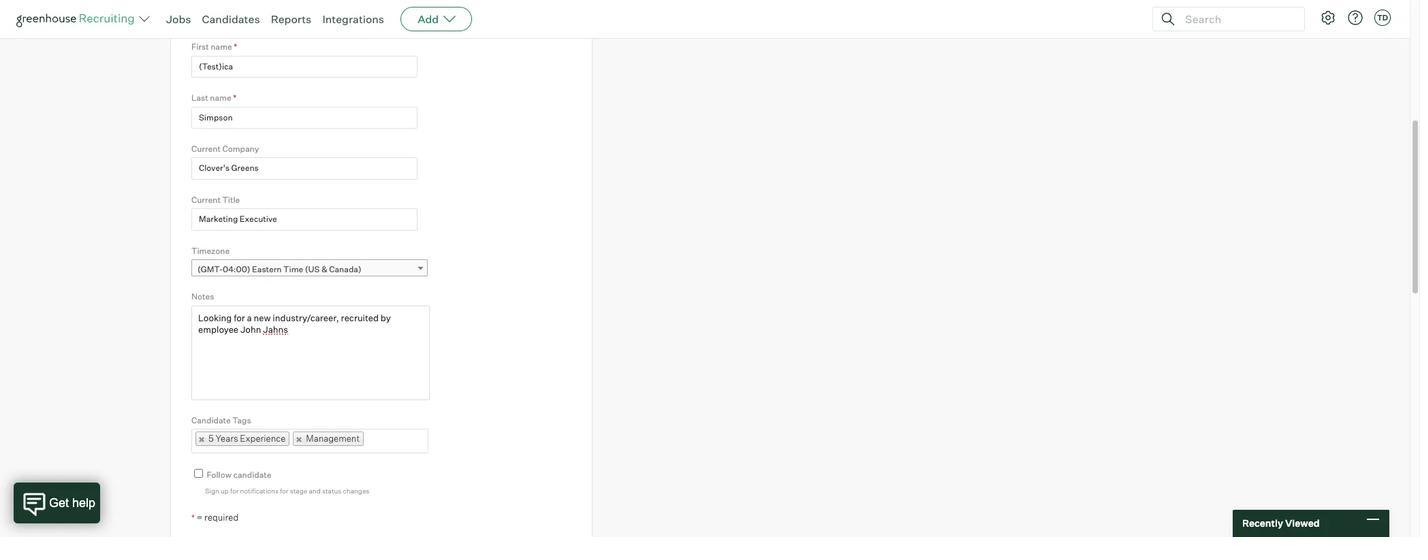 Task type: describe. For each thing, give the bounding box(es) containing it.
follow candidate
[[207, 470, 271, 481]]

* for first name *
[[234, 42, 237, 52]]

name
[[191, 9, 227, 24]]

(us
[[305, 265, 320, 275]]

candidate
[[191, 415, 231, 426]]

candidates
[[202, 12, 260, 26]]

(gmt-
[[198, 265, 223, 275]]

candidate tags
[[191, 415, 251, 426]]

recently viewed
[[1243, 518, 1320, 530]]

looking
[[198, 313, 229, 323]]

td button
[[1372, 7, 1394, 29]]

jahns­
[[445, 313, 469, 323]]

tags
[[232, 415, 251, 426]]

integrations link
[[323, 12, 384, 26]]

sign up for notifications for stage and status changes
[[205, 487, 370, 495]]

follow
[[207, 470, 232, 481]]

stage
[[290, 487, 307, 495]]

Notes text field
[[191, 306, 430, 400]]

time
[[283, 265, 303, 275]]

for right up
[[230, 487, 239, 495]]

jobs link
[[166, 12, 191, 26]]

first
[[191, 42, 209, 52]]

1 vertical spatial company
[[222, 144, 259, 154]]

* for last name *
[[233, 93, 237, 103]]

jobs
[[166, 12, 191, 26]]

years
[[216, 433, 238, 444]]

current title
[[191, 195, 240, 205]]

recently
[[1243, 518, 1284, 530]]

notifications
[[240, 487, 279, 495]]

current for current title
[[191, 195, 221, 205]]

name & company
[[191, 9, 298, 24]]

Search text field
[[1182, 9, 1292, 29]]

name for last
[[210, 93, 231, 103]]

last
[[191, 93, 208, 103]]

configure image
[[1320, 10, 1337, 26]]

td
[[1378, 13, 1389, 22]]

* = required
[[191, 513, 239, 523]]

for left stage at left
[[280, 487, 289, 495]]

looking for a new industry/career, recruited by employee john jahns­
[[198, 313, 469, 323]]



Task type: vqa. For each thing, say whether or not it's contained in the screenshot.
All primary recruiters
no



Task type: locate. For each thing, give the bounding box(es) containing it.
add
[[418, 12, 439, 26]]

candidates link
[[202, 12, 260, 26]]

0 vertical spatial &
[[229, 9, 239, 24]]

required
[[204, 513, 239, 523]]

0 vertical spatial name
[[211, 42, 232, 52]]

1 vertical spatial *
[[233, 93, 237, 103]]

* down candidates link at top left
[[234, 42, 237, 52]]

last name *
[[191, 93, 237, 103]]

name for first
[[211, 42, 232, 52]]

1 vertical spatial current
[[191, 195, 221, 205]]

status
[[322, 487, 342, 495]]

current down "last"
[[191, 144, 221, 154]]

reports
[[271, 12, 312, 26]]

notes
[[191, 292, 214, 302]]

industry/career,
[[271, 313, 331, 323]]

2 current from the top
[[191, 195, 221, 205]]

* left =
[[191, 513, 195, 523]]

1 horizontal spatial &
[[321, 265, 327, 275]]

current
[[191, 144, 221, 154], [191, 195, 221, 205]]

experience
[[240, 433, 286, 444]]

0 vertical spatial company
[[241, 9, 298, 24]]

sign
[[205, 487, 219, 495]]

current for current company
[[191, 144, 221, 154]]

5
[[208, 433, 214, 444]]

(gmt-04:00) eastern time (us & canada) link
[[191, 260, 428, 280]]

eastern
[[252, 265, 282, 275]]

& right (us
[[321, 265, 327, 275]]

john
[[423, 313, 442, 323]]

5 years experience
[[208, 433, 286, 444]]

a
[[245, 313, 249, 323]]

& right name
[[229, 9, 239, 24]]

None text field
[[191, 107, 418, 129]]

title
[[222, 195, 240, 205]]

Follow candidate checkbox
[[194, 470, 203, 479]]

viewed
[[1286, 518, 1320, 530]]

employee
[[382, 313, 421, 323]]

*
[[234, 42, 237, 52], [233, 93, 237, 103], [191, 513, 195, 523]]

integrations
[[323, 12, 384, 26]]

canada)
[[329, 265, 361, 275]]

1 vertical spatial name
[[210, 93, 231, 103]]

current left title
[[191, 195, 221, 205]]

and
[[309, 487, 321, 495]]

by
[[371, 313, 380, 323]]

None text field
[[191, 56, 418, 78], [191, 158, 418, 180], [191, 209, 418, 231], [364, 431, 423, 453], [191, 56, 418, 78], [191, 158, 418, 180], [191, 209, 418, 231], [364, 431, 423, 453]]

name right "last"
[[210, 93, 231, 103]]

reports link
[[271, 12, 312, 26]]

1 vertical spatial &
[[321, 265, 327, 275]]

candidate
[[233, 470, 271, 481]]

&
[[229, 9, 239, 24], [321, 265, 327, 275]]

0 vertical spatial current
[[191, 144, 221, 154]]

timezone
[[191, 246, 230, 256]]

(gmt-04:00) eastern time (us & canada)
[[198, 265, 361, 275]]

first name *
[[191, 42, 237, 52]]

0 horizontal spatial &
[[229, 9, 239, 24]]

name right first
[[211, 42, 232, 52]]

for
[[232, 313, 242, 323], [230, 487, 239, 495], [280, 487, 289, 495]]

* inside '* = required'
[[191, 513, 195, 523]]

for left a
[[232, 313, 242, 323]]

=
[[197, 513, 203, 523]]

1 current from the top
[[191, 144, 221, 154]]

new
[[252, 313, 268, 323]]

td button
[[1375, 10, 1391, 26]]

management
[[306, 433, 360, 444]]

name
[[211, 42, 232, 52], [210, 93, 231, 103]]

greenhouse recruiting image
[[16, 11, 139, 27]]

recruited
[[334, 313, 368, 323]]

add button
[[401, 7, 472, 31]]

current company
[[191, 144, 259, 154]]

0 vertical spatial *
[[234, 42, 237, 52]]

* right "last"
[[233, 93, 237, 103]]

company
[[241, 9, 298, 24], [222, 144, 259, 154]]

04:00)
[[223, 265, 250, 275]]

changes
[[343, 487, 370, 495]]

2 vertical spatial *
[[191, 513, 195, 523]]

up
[[221, 487, 229, 495]]



